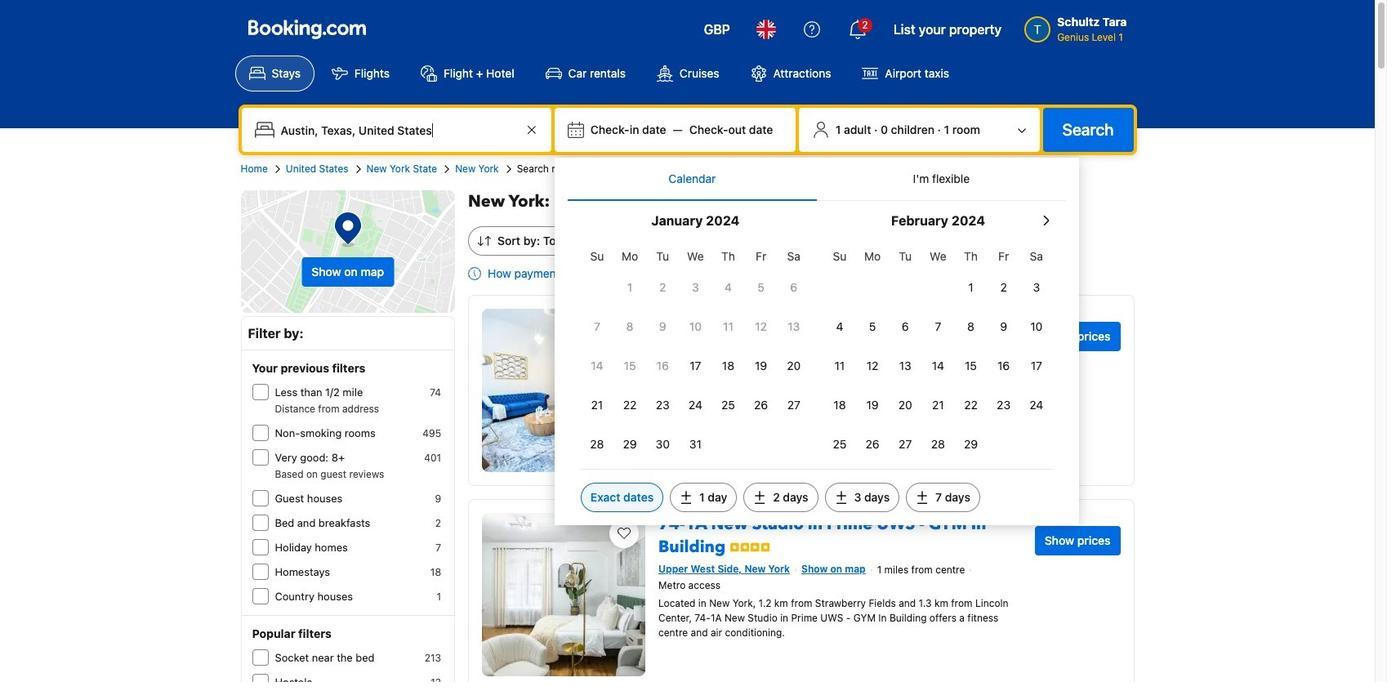 Task type: vqa. For each thing, say whether or not it's contained in the screenshot.
THIS inside Five-Bedroom House Entire vacation home • 5 bedrooms • 1 living room • 2 bathrooms • 1 kitchen • 2,583.4feet² 5 full beds Only 1 left at this price on our site
no



Task type: describe. For each thing, give the bounding box(es) containing it.
4 January 2024 checkbox
[[712, 270, 745, 306]]

11 February 2024 checkbox
[[824, 348, 856, 384]]

booking.com image
[[248, 20, 366, 39]]

31 January 2024 checkbox
[[679, 427, 712, 462]]

6 February 2024 checkbox
[[889, 309, 922, 345]]

29 February 2024 checkbox
[[955, 427, 988, 462]]

1 January 2024 checkbox
[[614, 270, 646, 306]]

17 February 2024 checkbox
[[1020, 348, 1053, 384]]

Where are you going? field
[[274, 115, 522, 145]]

14 January 2024 checkbox
[[581, 348, 614, 384]]

5 January 2024 checkbox
[[745, 270, 778, 306]]

24 February 2024 checkbox
[[1020, 387, 1053, 423]]

18 January 2024 checkbox
[[712, 348, 745, 384]]

20 January 2024 checkbox
[[778, 348, 810, 384]]

29 January 2024 checkbox
[[614, 427, 646, 462]]

18 February 2024 checkbox
[[824, 387, 856, 423]]

19 January 2024 checkbox
[[745, 348, 778, 384]]

1 February 2024 checkbox
[[955, 270, 988, 306]]

10 February 2024 checkbox
[[1020, 309, 1053, 345]]

10 January 2024 checkbox
[[679, 309, 712, 345]]

e10-2 designer east village townhouse 1br w d image
[[482, 309, 646, 472]]

11 January 2024 checkbox
[[712, 309, 745, 345]]

8 February 2024 checkbox
[[955, 309, 988, 345]]

27 February 2024 checkbox
[[889, 427, 922, 462]]

28 February 2024 checkbox
[[922, 427, 955, 462]]

12 February 2024 checkbox
[[856, 348, 889, 384]]

13 January 2024 checkbox
[[778, 309, 810, 345]]

2 February 2024 checkbox
[[988, 270, 1020, 306]]

21 January 2024 checkbox
[[581, 387, 614, 423]]

7 January 2024 checkbox
[[581, 309, 614, 345]]

8 January 2024 checkbox
[[614, 309, 646, 345]]



Task type: locate. For each thing, give the bounding box(es) containing it.
16 February 2024 checkbox
[[988, 348, 1020, 384]]

22 January 2024 checkbox
[[614, 387, 646, 423]]

14 February 2024 checkbox
[[922, 348, 955, 384]]

9 January 2024 checkbox
[[646, 309, 679, 345]]

3 February 2024 checkbox
[[1020, 270, 1053, 306]]

23 January 2024 checkbox
[[646, 387, 679, 423]]

grid
[[581, 240, 810, 462], [824, 240, 1053, 462]]

1 grid from the left
[[581, 240, 810, 462]]

27 January 2024 checkbox
[[778, 387, 810, 423]]

30 January 2024 checkbox
[[646, 427, 679, 462]]

5 February 2024 checkbox
[[856, 309, 889, 345]]

20 February 2024 checkbox
[[889, 387, 922, 423]]

23 February 2024 checkbox
[[988, 387, 1020, 423]]

4 February 2024 checkbox
[[824, 309, 856, 345]]

0 horizontal spatial grid
[[581, 240, 810, 462]]

3 January 2024 checkbox
[[679, 270, 712, 306]]

21 February 2024 checkbox
[[922, 387, 955, 423]]

26 February 2024 checkbox
[[856, 427, 889, 462]]

2 grid from the left
[[824, 240, 1053, 462]]

25 February 2024 checkbox
[[824, 427, 856, 462]]

your account menu schultz tara genius level 1 element
[[1025, 7, 1134, 45]]

9 February 2024 checkbox
[[988, 309, 1020, 345]]

24 January 2024 checkbox
[[679, 387, 712, 423]]

search results updated. new york: 1,211 properties found. element
[[468, 190, 1135, 213]]

26 January 2024 checkbox
[[745, 387, 778, 423]]

16 January 2024 checkbox
[[646, 348, 679, 384]]

15 February 2024 checkbox
[[955, 348, 988, 384]]

74-1a new studio in prime uws - gym in building image
[[482, 513, 646, 677]]

15 January 2024 checkbox
[[614, 348, 646, 384]]

22 February 2024 checkbox
[[955, 387, 988, 423]]

7 February 2024 checkbox
[[922, 309, 955, 345]]

28 January 2024 checkbox
[[581, 427, 614, 462]]

13 February 2024 checkbox
[[889, 348, 922, 384]]

12 January 2024 checkbox
[[745, 309, 778, 345]]

6 January 2024 checkbox
[[778, 270, 810, 306]]

2 January 2024 checkbox
[[646, 270, 679, 306]]

25 January 2024 checkbox
[[712, 387, 745, 423]]

19 February 2024 checkbox
[[856, 387, 889, 423]]

17 January 2024 checkbox
[[679, 348, 712, 384]]

tab list
[[568, 158, 1066, 202]]

1 horizontal spatial grid
[[824, 240, 1053, 462]]



